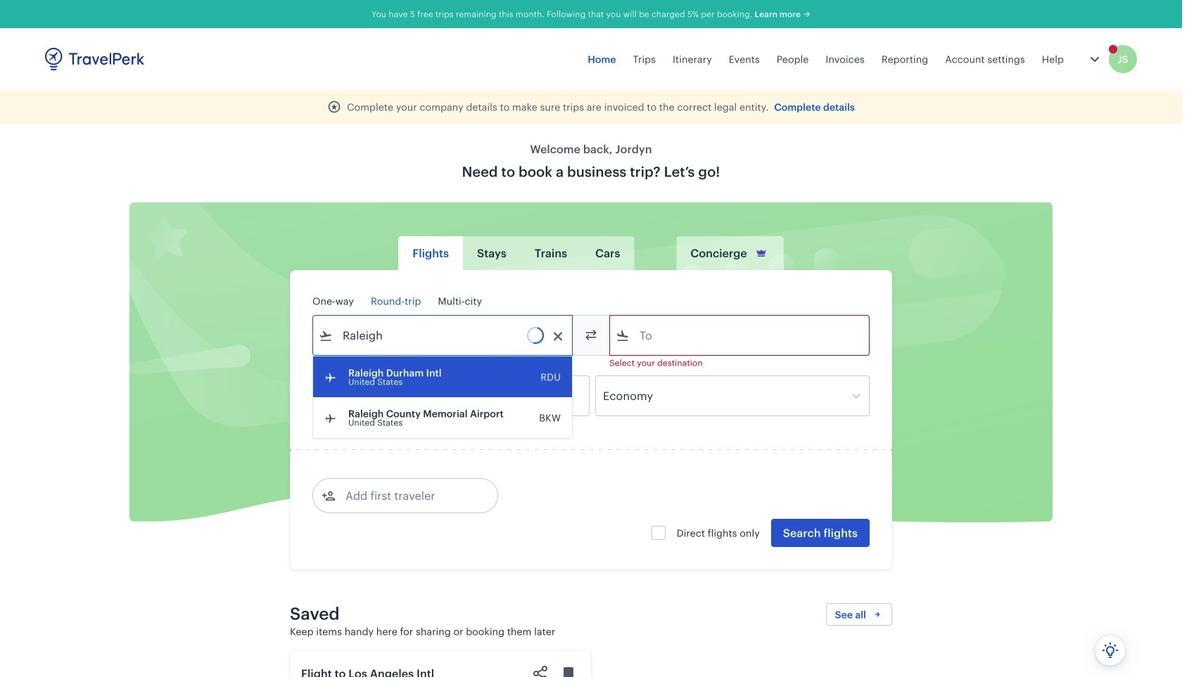 Task type: describe. For each thing, give the bounding box(es) containing it.
To search field
[[630, 325, 851, 347]]

Depart text field
[[333, 377, 406, 416]]

From search field
[[333, 325, 554, 347]]



Task type: locate. For each thing, give the bounding box(es) containing it.
Return text field
[[417, 377, 490, 416]]

Add first traveler search field
[[336, 485, 482, 508]]



